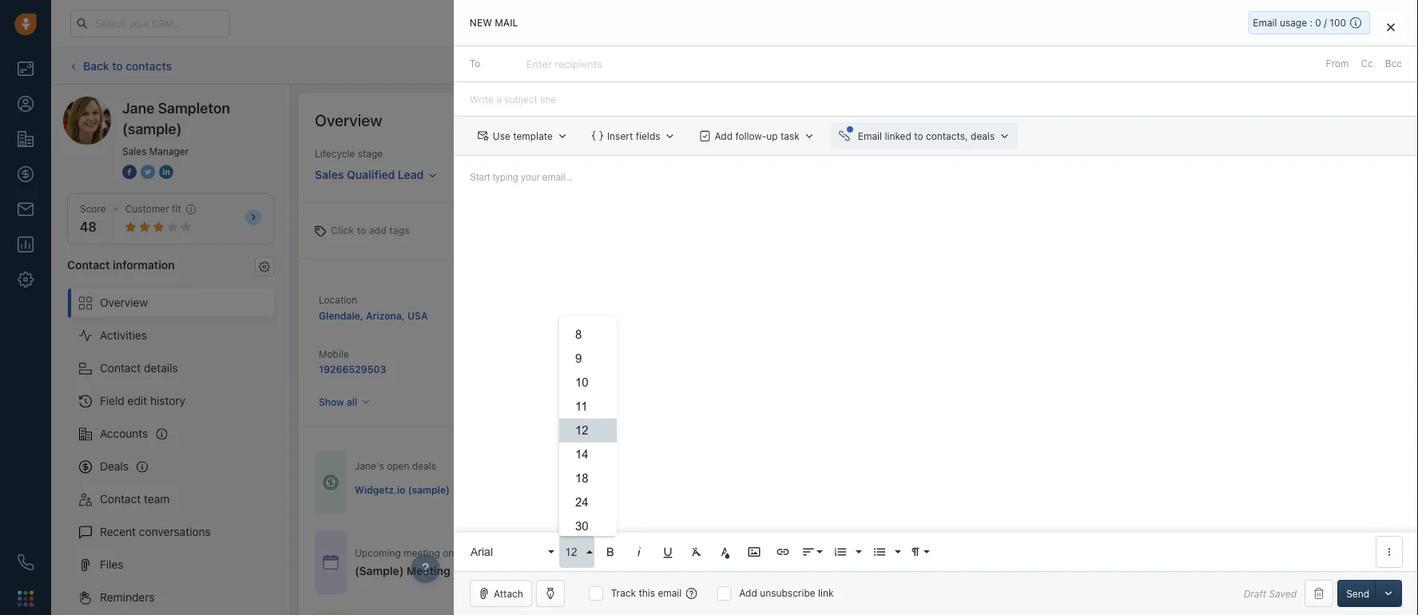 Task type: vqa. For each thing, say whether or not it's contained in the screenshot.
top container_WX8MsF4aQZ5i3RN1 icon
no



Task type: describe. For each thing, give the bounding box(es) containing it.
customer fit
[[125, 203, 181, 215]]

arial button
[[465, 536, 556, 568]]

details for contact details
[[144, 362, 178, 375]]

accounts
[[100, 427, 148, 441]]

fields
[[636, 130, 661, 142]]

30 link
[[560, 515, 617, 539]]

new link
[[475, 166, 628, 186]]

mon
[[457, 547, 477, 559]]

contact for contact details
[[100, 362, 141, 375]]

widgetz.io for topmost widgetz.io (sample) link
[[573, 309, 624, 321]]

phone image
[[18, 555, 34, 571]]

5,600
[[528, 485, 555, 496]]

sales for sales manager
[[122, 145, 147, 157]]

conversations
[[139, 526, 211, 539]]

upcoming meeting on mon 13 nov, 2023 from 23:30 to wed 15 nov, 2023 at 00:00
[[355, 547, 730, 559]]

from
[[542, 547, 563, 559]]

link
[[819, 588, 834, 599]]

12 link
[[560, 419, 617, 443]]

sales inside sales owner gary orlando
[[573, 349, 597, 360]]

linkedin circled image
[[159, 163, 173, 180]]

-
[[453, 565, 459, 578]]

location
[[319, 294, 358, 305]]

details for view details
[[1023, 557, 1053, 568]]

48
[[80, 220, 97, 235]]

recent conversations
[[100, 526, 211, 539]]

contact for contact team
[[100, 493, 141, 506]]

wed
[[606, 547, 627, 559]]

this
[[639, 588, 656, 599]]

files
[[100, 558, 124, 572]]

deals inside button
[[971, 130, 996, 142]]

send
[[1347, 588, 1370, 600]]

upcoming
[[355, 547, 401, 559]]

meeting
[[404, 547, 440, 559]]

linked
[[885, 130, 912, 142]]

12 inside "12" dropdown button
[[565, 546, 578, 558]]

23:30
[[565, 547, 592, 559]]

ordered list image
[[834, 545, 848, 560]]

new for new mail
[[470, 17, 492, 28]]

use template
[[493, 130, 553, 142]]

deals
[[100, 460, 129, 473]]

add for add follow-up task
[[715, 130, 733, 142]]

sales qualified lead
[[315, 168, 424, 181]]

score 48
[[80, 203, 106, 235]]

19266529503 link
[[319, 364, 386, 375]]

(sample) for widgetz.io (sample) link inside row
[[408, 485, 450, 496]]

cc
[[1362, 58, 1374, 69]]

the
[[582, 565, 599, 578]]

1 2023 from the left
[[515, 547, 539, 559]]

email usage : 0 / 100
[[1254, 17, 1347, 28]]

add deal button
[[1267, 52, 1339, 80]]

mobile
[[319, 349, 349, 360]]

10 link
[[560, 371, 617, 395]]

sales qualified lead link
[[315, 161, 438, 183]]

to left add
[[357, 225, 367, 236]]

contact for contact information
[[67, 258, 110, 271]]

freshworks switcher image
[[18, 591, 34, 607]]

deal inside button
[[1312, 60, 1331, 71]]

container_wx8msf4aqz5i3rn1 image
[[323, 555, 339, 571]]

1 nov, from the left
[[493, 547, 512, 559]]

0 vertical spatial container_wx8msf4aqz5i3rn1 image
[[323, 475, 339, 491]]

0 horizontal spatial deal
[[602, 565, 625, 578]]

tags
[[389, 225, 410, 236]]

team
[[144, 493, 170, 506]]

bcc
[[1386, 58, 1403, 69]]

use template button
[[470, 122, 576, 150]]

history
[[150, 395, 186, 408]]

Write a subject line text field
[[454, 82, 1419, 116]]

text color image
[[719, 545, 733, 560]]

to right back
[[112, 59, 123, 72]]

insert fields
[[608, 130, 661, 142]]

about
[[548, 565, 579, 578]]

19266529503
[[319, 364, 386, 375]]

10
[[576, 376, 589, 389]]

:
[[1311, 17, 1313, 28]]

12 inside "12" link
[[576, 424, 589, 437]]

show
[[319, 397, 344, 408]]

$
[[519, 485, 525, 496]]

draft
[[1244, 588, 1267, 599]]

2 2023 from the left
[[665, 547, 689, 559]]

(sample) inside jane sampleton (sample)
[[122, 120, 182, 137]]

/
[[1325, 17, 1328, 28]]

14 link
[[560, 443, 617, 467]]

contacts,
[[927, 130, 969, 142]]

customize overview
[[1296, 114, 1386, 126]]

1 vertical spatial overview
[[100, 296, 148, 309]]

email linked to contacts, deals
[[858, 130, 996, 142]]

back
[[83, 59, 109, 72]]

contact team
[[100, 493, 170, 506]]

track this email
[[611, 588, 682, 599]]

24 link
[[560, 491, 617, 515]]

mng settings image
[[259, 261, 270, 272]]

9 link
[[560, 347, 617, 371]]

arial
[[471, 546, 493, 558]]

click to add tags
[[331, 225, 410, 236]]

use
[[493, 130, 511, 142]]

Search your CRM... text field
[[70, 10, 230, 37]]

email
[[658, 588, 682, 599]]

100
[[1330, 17, 1347, 28]]

dialog containing 8
[[454, 0, 1419, 616]]

add
[[369, 225, 387, 236]]

manager
[[149, 145, 189, 157]]

email image
[[1261, 17, 1272, 30]]

phone element
[[10, 547, 42, 579]]

00:00
[[703, 547, 730, 559]]

to left wed
[[595, 547, 604, 559]]

italic (⌘i) image
[[632, 545, 647, 560]]

24
[[576, 496, 589, 509]]

all
[[347, 397, 357, 408]]

new mail
[[470, 17, 519, 28]]

sales manager
[[122, 145, 189, 157]]

unsubscribe
[[760, 588, 816, 599]]

glendale, arizona, usa link
[[319, 310, 428, 321]]

add unsubscribe link
[[740, 588, 834, 599]]



Task type: locate. For each thing, give the bounding box(es) containing it.
0 vertical spatial deals
[[971, 130, 996, 142]]

0 horizontal spatial widgetz.io (sample) link
[[355, 483, 450, 497]]

facebook circled image
[[122, 163, 137, 180]]

align image
[[802, 545, 816, 560]]

widgetz.io (sample) link up 8 link
[[573, 309, 668, 321]]

1 vertical spatial (sample)
[[626, 309, 668, 321]]

view details
[[999, 557, 1053, 568]]

attach
[[494, 588, 523, 600]]

insert fields button
[[584, 122, 684, 150]]

to
[[112, 59, 123, 72], [915, 130, 924, 142], [357, 225, 367, 236], [595, 547, 604, 559]]

new left mail
[[470, 17, 492, 28]]

$ 5,600
[[519, 485, 555, 496]]

2 vertical spatial (sample)
[[408, 485, 450, 496]]

task
[[781, 130, 800, 142]]

12 right 'from' in the left of the page
[[565, 546, 578, 558]]

gary
[[573, 364, 595, 375]]

information
[[113, 258, 175, 271]]

container_wx8msf4aqz5i3rn1 image up container_wx8msf4aqz5i3rn1 image
[[323, 475, 339, 491]]

deals right contacts,
[[971, 130, 996, 142]]

at
[[691, 547, 700, 559]]

contact down activities
[[100, 362, 141, 375]]

2 horizontal spatial sales
[[573, 349, 597, 360]]

container_wx8msf4aqz5i3rn1 image
[[323, 475, 339, 491], [627, 566, 638, 577]]

add
[[1291, 60, 1309, 71], [715, 130, 733, 142], [740, 588, 758, 599]]

email for email usage : 0 / 100
[[1254, 17, 1278, 28]]

0
[[1316, 17, 1322, 28]]

0 horizontal spatial email
[[858, 130, 883, 142]]

jane sampleton (sample)
[[122, 99, 230, 137]]

2023 up discussion
[[515, 547, 539, 559]]

0 horizontal spatial details
[[144, 362, 178, 375]]

insert
[[608, 130, 633, 142]]

2023 left 'at'
[[665, 547, 689, 559]]

row
[[355, 474, 1008, 506]]

customize overview button
[[1272, 109, 1395, 131]]

0 vertical spatial details
[[144, 362, 178, 375]]

1 vertical spatial sales
[[315, 168, 344, 181]]

details
[[144, 362, 178, 375], [1023, 557, 1053, 568]]

location glendale, arizona, usa
[[319, 294, 428, 321]]

1 vertical spatial deals
[[412, 461, 436, 472]]

2 nov, from the left
[[642, 547, 662, 559]]

0 horizontal spatial add
[[715, 130, 733, 142]]

0 vertical spatial email
[[1254, 17, 1278, 28]]

email for email linked to contacts, deals
[[858, 130, 883, 142]]

1 horizontal spatial overview
[[315, 110, 382, 129]]

new for new
[[546, 171, 567, 182]]

12 button
[[560, 536, 595, 568]]

widgetz.io inside row
[[355, 485, 406, 496]]

email linked to contacts, deals button
[[831, 122, 1019, 150]]

30
[[576, 520, 589, 533]]

18 link
[[560, 467, 617, 491]]

2 vertical spatial add
[[740, 588, 758, 599]]

contact
[[67, 258, 110, 271], [100, 362, 141, 375], [100, 493, 141, 506]]

0 horizontal spatial new
[[470, 17, 492, 28]]

1 vertical spatial container_wx8msf4aqz5i3rn1 image
[[627, 566, 638, 577]]

overview up lifecycle stage
[[315, 110, 382, 129]]

application containing 8
[[454, 156, 1419, 616]]

0 horizontal spatial widgetz.io
[[355, 485, 406, 496]]

insert image (⌘p) image
[[747, 545, 762, 560]]

1 horizontal spatial widgetz.io (sample)
[[573, 309, 668, 321]]

deal down wed
[[602, 565, 625, 578]]

0 horizontal spatial overview
[[100, 296, 148, 309]]

1 horizontal spatial widgetz.io (sample) link
[[573, 309, 668, 321]]

1 horizontal spatial (sample)
[[408, 485, 450, 496]]

0 horizontal spatial container_wx8msf4aqz5i3rn1 image
[[323, 475, 339, 491]]

row containing widgetz.io (sample)
[[355, 474, 1008, 506]]

add for add unsubscribe link
[[740, 588, 758, 599]]

attach button
[[470, 580, 532, 608]]

underline (⌘u) image
[[661, 545, 675, 560]]

widgetz.io
[[573, 309, 624, 321], [355, 485, 406, 496]]

new down template
[[546, 171, 567, 182]]

1 vertical spatial contact
[[100, 362, 141, 375]]

add deal
[[1291, 60, 1331, 71]]

widgetz.io for widgetz.io (sample) link inside row
[[355, 485, 406, 496]]

1 vertical spatial deal
[[602, 565, 625, 578]]

1 vertical spatial add
[[715, 130, 733, 142]]

view details link
[[991, 548, 1061, 577]]

1 horizontal spatial details
[[1023, 557, 1053, 568]]

Enter recipients text field
[[527, 51, 606, 77]]

sales owner gary orlando
[[573, 349, 635, 375]]

1 horizontal spatial 2023
[[665, 547, 689, 559]]

to inside button
[[915, 130, 924, 142]]

deal down 0
[[1312, 60, 1331, 71]]

glendale,
[[319, 310, 364, 321]]

saved
[[1270, 588, 1298, 599]]

(sample) for topmost widgetz.io (sample) link
[[626, 309, 668, 321]]

container_wx8msf4aqz5i3rn1 image down 15 at the left bottom
[[627, 566, 638, 577]]

contact down '48' "button"
[[67, 258, 110, 271]]

nov, right 15 at the left bottom
[[642, 547, 662, 559]]

view
[[999, 557, 1021, 568]]

widgetz.io (sample) link inside row
[[355, 483, 450, 497]]

back to contacts
[[83, 59, 172, 72]]

0 vertical spatial widgetz.io (sample) link
[[573, 309, 668, 321]]

paragraph format image
[[909, 545, 923, 560]]

open
[[387, 461, 410, 472]]

close image
[[1388, 22, 1396, 32]]

1 horizontal spatial nov,
[[642, 547, 662, 559]]

unordered list image
[[873, 545, 887, 560]]

1 horizontal spatial widgetz.io
[[573, 309, 624, 321]]

add left from
[[1291, 60, 1309, 71]]

clear formatting image
[[690, 545, 704, 560]]

deals right open at left
[[412, 461, 436, 472]]

new
[[470, 17, 492, 28], [546, 171, 567, 182]]

widgetz.io (sample) link down open at left
[[355, 483, 450, 497]]

0 horizontal spatial (sample)
[[122, 120, 182, 137]]

add left follow-
[[715, 130, 733, 142]]

sampleton
[[158, 99, 230, 116]]

show all
[[319, 397, 357, 408]]

details up history
[[144, 362, 178, 375]]

0 horizontal spatial nov,
[[493, 547, 512, 559]]

2 horizontal spatial add
[[1291, 60, 1309, 71]]

8
[[576, 328, 582, 341]]

to
[[470, 58, 481, 69]]

0 vertical spatial widgetz.io
[[573, 309, 624, 321]]

1 vertical spatial widgetz.io
[[355, 485, 406, 496]]

back to contacts link
[[67, 53, 173, 78]]

0 vertical spatial 12
[[576, 424, 589, 437]]

email left usage
[[1254, 17, 1278, 28]]

email left the linked
[[858, 130, 883, 142]]

dialog
[[454, 0, 1419, 616]]

(sample) up sales manager
[[122, 120, 182, 137]]

email
[[1254, 17, 1278, 28], [858, 130, 883, 142]]

sales up facebook circled image
[[122, 145, 147, 157]]

(sample) down open at left
[[408, 485, 450, 496]]

0 horizontal spatial sales
[[122, 145, 147, 157]]

contacts
[[126, 59, 172, 72]]

12
[[576, 424, 589, 437], [565, 546, 578, 558]]

details right "view" at the bottom
[[1023, 557, 1053, 568]]

0 vertical spatial new
[[470, 17, 492, 28]]

1 horizontal spatial email
[[1254, 17, 1278, 28]]

11
[[576, 400, 588, 413]]

twitter circled image
[[141, 163, 155, 180]]

template
[[513, 130, 553, 142]]

15
[[629, 547, 640, 559]]

sales for sales qualified lead
[[315, 168, 344, 181]]

1 horizontal spatial deal
[[1312, 60, 1331, 71]]

widgetz.io down jane's
[[355, 485, 406, 496]]

contact information
[[67, 258, 175, 271]]

(sample) up owner
[[626, 309, 668, 321]]

widgetz.io (sample) up 8 link
[[573, 309, 668, 321]]

contact up recent
[[100, 493, 141, 506]]

add left unsubscribe at the bottom right
[[740, 588, 758, 599]]

nov, right 13
[[493, 547, 512, 559]]

recent
[[100, 526, 136, 539]]

9
[[576, 352, 582, 365]]

0 vertical spatial add
[[1291, 60, 1309, 71]]

widgetz.io (sample) down open at left
[[355, 485, 450, 496]]

add inside button
[[1291, 60, 1309, 71]]

add for add deal
[[1291, 60, 1309, 71]]

fit
[[172, 203, 181, 215]]

0 vertical spatial overview
[[315, 110, 382, 129]]

0 vertical spatial widgetz.io (sample)
[[573, 309, 668, 321]]

1 vertical spatial details
[[1023, 557, 1053, 568]]

1 horizontal spatial container_wx8msf4aqz5i3rn1 image
[[627, 566, 638, 577]]

overview up activities
[[100, 296, 148, 309]]

2 vertical spatial sales
[[573, 349, 597, 360]]

1 horizontal spatial new
[[546, 171, 567, 182]]

(sample) inside row
[[408, 485, 450, 496]]

0 vertical spatial sales
[[122, 145, 147, 157]]

0 horizontal spatial widgetz.io (sample)
[[355, 485, 450, 496]]

activities
[[100, 329, 147, 342]]

widgetz.io up 8 link
[[573, 309, 624, 321]]

1 vertical spatial email
[[858, 130, 883, 142]]

sales up gary
[[573, 349, 597, 360]]

12 up 14
[[576, 424, 589, 437]]

customer
[[125, 203, 169, 215]]

0 vertical spatial contact
[[67, 258, 110, 271]]

2 horizontal spatial (sample)
[[626, 309, 668, 321]]

field
[[100, 395, 125, 408]]

nov,
[[493, 547, 512, 559], [642, 547, 662, 559]]

email inside button
[[858, 130, 883, 142]]

sales down "lifecycle" on the top left of page
[[315, 168, 344, 181]]

insert link (⌘k) image
[[776, 545, 791, 560]]

1 vertical spatial new
[[546, 171, 567, 182]]

2 vertical spatial contact
[[100, 493, 141, 506]]

0 vertical spatial (sample)
[[122, 120, 182, 137]]

follow-
[[736, 130, 767, 142]]

1 horizontal spatial sales
[[315, 168, 344, 181]]

1 horizontal spatial deals
[[971, 130, 996, 142]]

lifecycle
[[315, 148, 355, 159]]

1 horizontal spatial add
[[740, 588, 758, 599]]

arizona,
[[366, 310, 405, 321]]

0 horizontal spatial 2023
[[515, 547, 539, 559]]

application
[[454, 156, 1419, 616]]

48 button
[[80, 220, 97, 235]]

meeting
[[407, 565, 451, 578]]

edit
[[128, 395, 147, 408]]

jane
[[122, 99, 155, 116]]

overview
[[315, 110, 382, 129], [100, 296, 148, 309]]

1 vertical spatial widgetz.io (sample)
[[355, 485, 450, 496]]

to right the linked
[[915, 130, 924, 142]]

lifecycle stage
[[315, 148, 383, 159]]

(sample)
[[355, 565, 404, 578]]

1 vertical spatial widgetz.io (sample) link
[[355, 483, 450, 497]]

reminders
[[100, 591, 155, 604]]

8 link
[[560, 323, 617, 347]]

0 horizontal spatial deals
[[412, 461, 436, 472]]

0 vertical spatial deal
[[1312, 60, 1331, 71]]

send button
[[1338, 580, 1379, 608]]

widgetz.io (sample)
[[573, 309, 668, 321], [355, 485, 450, 496]]

1 vertical spatial 12
[[565, 546, 578, 558]]



